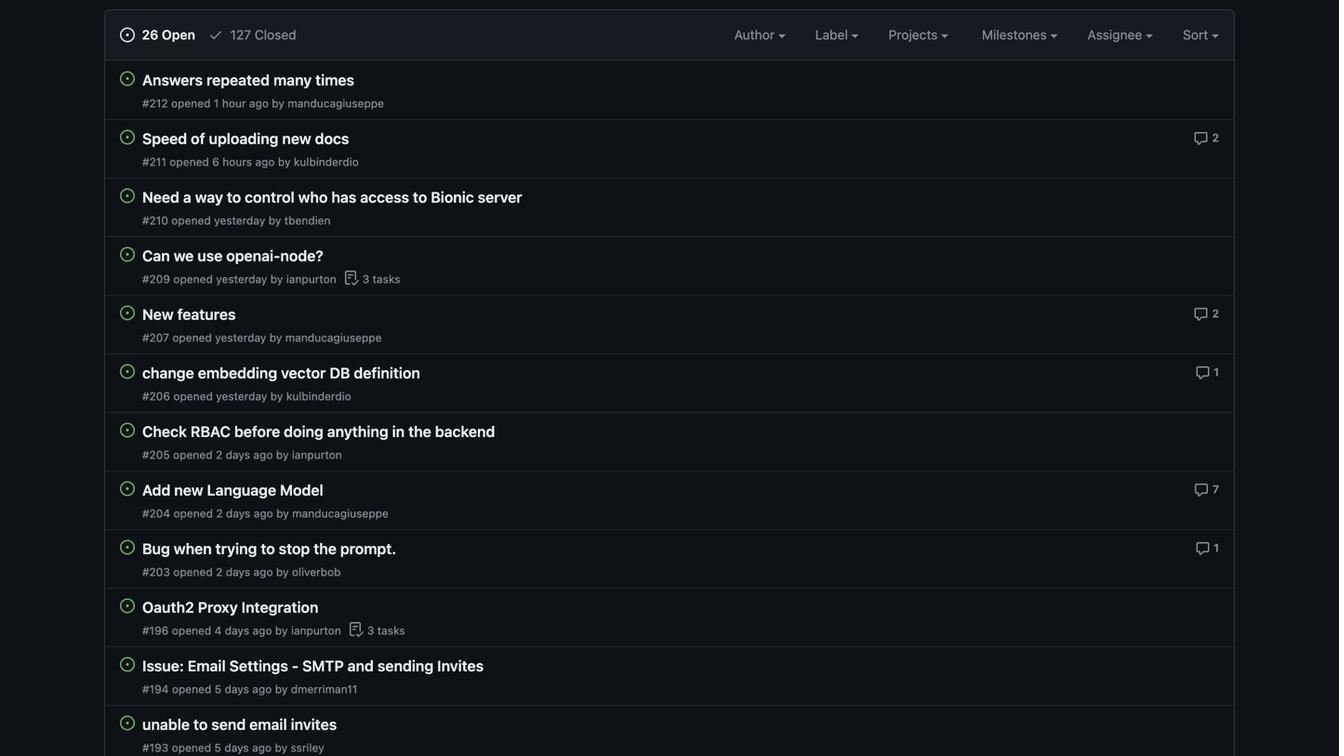 Task type: describe. For each thing, give the bounding box(es) containing it.
3 for oauth2 proxy integration
[[367, 624, 374, 637]]

#211
[[142, 155, 167, 168]]

6
[[212, 155, 219, 168]]

open
[[162, 27, 195, 42]]

definition
[[354, 364, 420, 382]]

tbendien
[[284, 214, 331, 227]]

unable
[[142, 716, 190, 734]]

answers repeated many times link
[[142, 71, 355, 89]]

need a way to control who has access to bionic server #210             opened yesterday by tbendien
[[142, 188, 523, 227]]

embedding
[[198, 364, 277, 382]]

issue: email settings - smtp and sending invites #194             opened 5 days ago by dmerriman11
[[142, 657, 484, 696]]

by inside add new language model #204             opened 2 days ago by manducagiuseppe
[[276, 507, 289, 520]]

anything
[[327, 423, 389, 441]]

bug
[[142, 540, 170, 558]]

milestones button
[[983, 25, 1058, 45]]

can we use openai-node?
[[142, 247, 324, 265]]

smtp
[[303, 657, 344, 675]]

by inside 'unable to send email invites #193             opened 5 days ago by ssriley'
[[275, 742, 288, 755]]

by inside 'new features #207             opened yesterday by manducagiuseppe'
[[270, 331, 282, 344]]

opened inside add new language model #204             opened 2 days ago by manducagiuseppe
[[173, 507, 213, 520]]

the inside bug when trying to stop the prompt. #203             opened 2 days ago by oliverbob
[[314, 540, 337, 558]]

kulbinderdio inside change embedding vector db definition #206             opened yesterday by kulbinderdio
[[286, 390, 352, 403]]

backend
[[435, 423, 495, 441]]

to inside bug when trying to stop the prompt. #203             opened 2 days ago by oliverbob
[[261, 540, 275, 558]]

ianpurton link for oauth2 proxy integration
[[291, 624, 341, 637]]

manducagiuseppe for answers repeated many times
[[288, 97, 384, 110]]

sort
[[1184, 27, 1209, 42]]

open issue element for bug when trying to stop the prompt.
[[120, 540, 135, 555]]

sort button
[[1184, 25, 1220, 45]]

2 inside "check rbac before doing anything in the backend #205             opened 2 days ago by ianpurton"
[[216, 449, 223, 462]]

yesterday inside need a way to control who has access to bionic server #210             opened yesterday by tbendien
[[214, 214, 266, 227]]

features
[[177, 306, 236, 323]]

3 tasks for can we use openai-node?
[[363, 273, 401, 286]]

#205
[[142, 449, 170, 462]]

#196
[[142, 624, 169, 637]]

integration
[[242, 599, 319, 616]]

oauth2
[[142, 599, 194, 616]]

days inside 'issue: email settings - smtp and sending invites #194             opened 5 days ago by dmerriman11'
[[225, 683, 249, 696]]

author button
[[735, 25, 786, 45]]

manducagiuseppe inside 'new features #207             opened yesterday by manducagiuseppe'
[[285, 331, 382, 344]]

open issue image for add new language model
[[120, 482, 135, 496]]

ago inside 'unable to send email invites #193             opened 5 days ago by ssriley'
[[252, 742, 272, 755]]

ago inside 'speed of uploading new docs #211             opened 6 hours ago by kulbinderdio'
[[255, 155, 275, 168]]

by inside "check rbac before doing anything in the backend #205             opened 2 days ago by ianpurton"
[[276, 449, 289, 462]]

check image
[[208, 27, 223, 42]]

26 open link
[[120, 25, 195, 45]]

1 for bug when trying to stop the prompt.
[[1214, 542, 1220, 555]]

repeated
[[207, 71, 270, 89]]

to left bionic at the top left of the page
[[413, 188, 427, 206]]

5 inside 'issue: email settings - smtp and sending invites #194             opened 5 days ago by dmerriman11'
[[215, 683, 222, 696]]

#210
[[142, 214, 168, 227]]

opened inside need a way to control who has access to bionic server #210             opened yesterday by tbendien
[[171, 214, 211, 227]]

open issue image for need a way to control who has access to bionic server
[[120, 188, 135, 203]]

7
[[1213, 483, 1220, 496]]

email
[[250, 716, 287, 734]]

tbendien link
[[284, 214, 331, 227]]

bug when trying to stop the prompt. #203             opened 2 days ago by oliverbob
[[142, 540, 397, 579]]

ago inside 'issue: email settings - smtp and sending invites #194             opened 5 days ago by dmerriman11'
[[252, 683, 272, 696]]

model
[[280, 482, 324, 499]]

answers repeated many times #212             opened 1 hour ago by manducagiuseppe
[[142, 71, 384, 110]]

7 link
[[1195, 481, 1220, 498]]

invites
[[291, 716, 337, 734]]

answers
[[142, 71, 203, 89]]

#194
[[142, 683, 169, 696]]

has
[[332, 188, 357, 206]]

openai-
[[226, 247, 281, 265]]

days inside "check rbac before doing anything in the backend #205             opened 2 days ago by ianpurton"
[[226, 449, 250, 462]]

3 for can we use openai-node?
[[363, 273, 370, 286]]

change embedding vector db definition #206             opened yesterday by kulbinderdio
[[142, 364, 420, 403]]

change
[[142, 364, 194, 382]]

hour
[[222, 97, 246, 110]]

checklist image for can we use openai-node?
[[344, 271, 359, 286]]

open issue image for issue: email settings - smtp and sending invites
[[120, 657, 135, 672]]

1 for change embedding vector db definition
[[1214, 366, 1220, 379]]

proxy
[[198, 599, 238, 616]]

yesterday down can we use openai-node?
[[216, 273, 267, 286]]

we
[[174, 247, 194, 265]]

unable to send email invites link
[[142, 716, 337, 734]]

sending
[[378, 657, 434, 675]]

ssriley
[[291, 742, 325, 755]]

new inside add new language model #204             opened 2 days ago by manducagiuseppe
[[174, 482, 203, 499]]

manducagiuseppe for add new language model
[[292, 507, 389, 520]]

kulbinderdio link for new
[[294, 155, 359, 168]]

to right way
[[227, 188, 241, 206]]

1 link for bug when trying to stop the prompt.
[[1196, 540, 1220, 556]]

add
[[142, 482, 171, 499]]

closed
[[255, 27, 297, 42]]

open issue image for check rbac before doing anything in the backend
[[120, 423, 135, 438]]

use
[[198, 247, 223, 265]]

opened inside 'issue: email settings - smtp and sending invites #194             opened 5 days ago by dmerriman11'
[[172, 683, 212, 696]]

check rbac before doing anything in the backend link
[[142, 423, 495, 441]]

speed of uploading new docs link
[[142, 130, 349, 147]]

#196             opened 4 days ago by ianpurton
[[142, 624, 341, 637]]

oliverbob link
[[292, 566, 341, 579]]

4
[[215, 624, 222, 637]]

settings
[[229, 657, 288, 675]]

#193
[[142, 742, 169, 755]]

1 inside answers repeated many times #212             opened 1 hour ago by manducagiuseppe
[[214, 97, 219, 110]]

assignee button
[[1088, 25, 1154, 45]]

when
[[174, 540, 212, 558]]

by inside 'issue: email settings - smtp and sending invites #194             opened 5 days ago by dmerriman11'
[[275, 683, 288, 696]]

2 inside bug when trying to stop the prompt. #203             opened 2 days ago by oliverbob
[[216, 566, 223, 579]]

docs
[[315, 130, 349, 147]]

need
[[142, 188, 180, 206]]

assignee
[[1088, 27, 1146, 42]]

by down integration at the bottom left
[[275, 624, 288, 637]]

days inside add new language model #204             opened 2 days ago by manducagiuseppe
[[226, 507, 251, 520]]

opened inside 'speed of uploading new docs #211             opened 6 hours ago by kulbinderdio'
[[170, 155, 209, 168]]

open issue image for speed of uploading new docs
[[120, 130, 135, 145]]

control
[[245, 188, 295, 206]]

issue: email settings - smtp and sending invites link
[[142, 657, 484, 675]]



Task type: locate. For each thing, give the bounding box(es) containing it.
by down openai-
[[271, 273, 283, 286]]

1 vertical spatial ianpurton link
[[292, 449, 342, 462]]

opened inside answers repeated many times #212             opened 1 hour ago by manducagiuseppe
[[171, 97, 211, 110]]

opened down the unable on the bottom left
[[172, 742, 211, 755]]

by inside 'speed of uploading new docs #211             opened 6 hours ago by kulbinderdio'
[[278, 155, 291, 168]]

days down language
[[226, 507, 251, 520]]

opened inside "check rbac before doing anything in the backend #205             opened 2 days ago by ianpurton"
[[173, 449, 213, 462]]

ago right hours
[[255, 155, 275, 168]]

kulbinderdio link down vector
[[286, 390, 352, 403]]

1 vertical spatial 3 tasks
[[367, 624, 405, 637]]

comment image for definition
[[1196, 366, 1211, 380]]

0 vertical spatial kulbinderdio
[[294, 155, 359, 168]]

invites
[[437, 657, 484, 675]]

ianpurton link down check rbac before doing anything in the backend link on the bottom of the page
[[292, 449, 342, 462]]

8 open issue element from the top
[[120, 481, 135, 496]]

access
[[360, 188, 409, 206]]

1 link
[[1196, 364, 1220, 380], [1196, 540, 1220, 556]]

2 vertical spatial ianpurton link
[[291, 624, 341, 637]]

new features link
[[142, 306, 236, 323]]

tasks down access
[[373, 273, 401, 286]]

hours
[[223, 155, 252, 168]]

0 horizontal spatial new
[[174, 482, 203, 499]]

opened left 4 in the bottom left of the page
[[172, 624, 211, 637]]

by down control
[[269, 214, 281, 227]]

need a way to control who has access to bionic server link
[[142, 188, 523, 206]]

127 closed
[[227, 27, 297, 42]]

open issue element for check rbac before doing anything in the backend
[[120, 422, 135, 438]]

new left docs
[[282, 130, 311, 147]]

open issue image
[[120, 482, 135, 496], [120, 657, 135, 672]]

the
[[409, 423, 432, 441], [314, 540, 337, 558]]

who
[[298, 188, 328, 206]]

1 vertical spatial open issue image
[[120, 657, 135, 672]]

new right add
[[174, 482, 203, 499]]

1 vertical spatial kulbinderdio
[[286, 390, 352, 403]]

open issue element left change
[[120, 364, 135, 379]]

open issue image left bug
[[120, 540, 135, 555]]

comment image down 7 'link' on the right of page
[[1196, 541, 1211, 556]]

2 vertical spatial comment image
[[1196, 366, 1211, 380]]

can we use openai-node? link
[[142, 247, 324, 265]]

5 open issue image from the top
[[120, 306, 135, 321]]

open issue element for add new language model
[[120, 481, 135, 496]]

0 vertical spatial 3
[[363, 273, 370, 286]]

2 1 link from the top
[[1196, 540, 1220, 556]]

open issue element left add
[[120, 481, 135, 496]]

manducagiuseppe link
[[288, 97, 384, 110], [285, 331, 382, 344], [292, 507, 389, 520]]

#209
[[142, 273, 170, 286]]

tasks for oauth2 proxy integration
[[378, 624, 405, 637]]

3 tasks for oauth2 proxy integration
[[367, 624, 405, 637]]

1 2 link from the top
[[1194, 129, 1220, 146]]

check
[[142, 423, 187, 441]]

1 vertical spatial kulbinderdio link
[[286, 390, 352, 403]]

kulbinderdio inside 'speed of uploading new docs #211             opened 6 hours ago by kulbinderdio'
[[294, 155, 359, 168]]

1 5 from the top
[[215, 683, 222, 696]]

3 tasks
[[363, 273, 401, 286], [367, 624, 405, 637]]

opened down rbac
[[173, 449, 213, 462]]

unable to send email invites #193             opened 5 days ago by ssriley
[[142, 716, 337, 755]]

0 vertical spatial open issue image
[[120, 482, 135, 496]]

open issue element left can
[[120, 247, 135, 262]]

1 vertical spatial checklist image
[[349, 623, 364, 637]]

2 link
[[1194, 129, 1220, 146], [1194, 305, 1220, 322]]

open issue element for new features
[[120, 305, 135, 321]]

open issue image for bug when trying to stop the prompt.
[[120, 540, 135, 555]]

open issue image for change embedding vector db definition
[[120, 364, 135, 379]]

7 open issue element from the top
[[120, 422, 135, 438]]

open issue element for change embedding vector db definition
[[120, 364, 135, 379]]

manducagiuseppe up db on the left
[[285, 331, 382, 344]]

4 open issue element from the top
[[120, 247, 135, 262]]

to inside 'unable to send email invites #193             opened 5 days ago by ssriley'
[[194, 716, 208, 734]]

ago inside add new language model #204             opened 2 days ago by manducagiuseppe
[[254, 507, 273, 520]]

open issue element left speed
[[120, 129, 135, 145]]

0 vertical spatial manducagiuseppe
[[288, 97, 384, 110]]

5 down send
[[215, 742, 221, 755]]

by inside bug when trying to stop the prompt. #203             opened 2 days ago by oliverbob
[[276, 566, 289, 579]]

manducagiuseppe link down times
[[288, 97, 384, 110]]

ago inside bug when trying to stop the prompt. #203             opened 2 days ago by oliverbob
[[254, 566, 273, 579]]

6 open issue image from the top
[[120, 364, 135, 379]]

checklist image for oauth2 proxy integration
[[349, 623, 364, 637]]

open issue image down issue opened icon
[[120, 71, 135, 86]]

dmerriman11
[[291, 683, 358, 696]]

of
[[191, 130, 205, 147]]

5 open issue element from the top
[[120, 305, 135, 321]]

node?
[[281, 247, 324, 265]]

1 vertical spatial 3
[[367, 624, 374, 637]]

manducagiuseppe link up "prompt."
[[292, 507, 389, 520]]

by down stop
[[276, 566, 289, 579]]

open issue element left 'issue:' at left bottom
[[120, 657, 135, 672]]

5 down email
[[215, 683, 222, 696]]

0 vertical spatial 2 link
[[1194, 129, 1220, 146]]

open issue element for unable to send email invites
[[120, 716, 135, 731]]

ianpurton link down node?
[[286, 273, 337, 286]]

1 vertical spatial 1 link
[[1196, 540, 1220, 556]]

2 vertical spatial ianpurton
[[291, 624, 341, 637]]

by down many
[[272, 97, 285, 110]]

open issue image left speed
[[120, 130, 135, 145]]

checklist image up and
[[349, 623, 364, 637]]

ssriley link
[[291, 742, 325, 755]]

to left stop
[[261, 540, 275, 558]]

manducagiuseppe link for new features
[[285, 331, 382, 344]]

comment image for docs
[[1194, 131, 1209, 146]]

the up oliverbob
[[314, 540, 337, 558]]

0 vertical spatial the
[[409, 423, 432, 441]]

1 open issue image from the top
[[120, 71, 135, 86]]

before
[[234, 423, 280, 441]]

open issue element left check
[[120, 422, 135, 438]]

9 open issue element from the top
[[120, 540, 135, 555]]

to left send
[[194, 716, 208, 734]]

1 vertical spatial 2 link
[[1194, 305, 1220, 322]]

kulbinderdio link for db
[[286, 390, 352, 403]]

open issue image left the unable on the bottom left
[[120, 716, 135, 731]]

kulbinderdio down docs
[[294, 155, 359, 168]]

by inside change embedding vector db definition #206             opened yesterday by kulbinderdio
[[271, 390, 283, 403]]

0 vertical spatial new
[[282, 130, 311, 147]]

ianpurton link up 'issue: email settings - smtp and sending invites' link
[[291, 624, 341, 637]]

yesterday up can we use openai-node?
[[214, 214, 266, 227]]

open issue element left new
[[120, 305, 135, 321]]

12 open issue element from the top
[[120, 716, 135, 731]]

ianpurton inside "check rbac before doing anything in the backend #205             opened 2 days ago by ianpurton"
[[292, 449, 342, 462]]

2 open issue image from the top
[[120, 130, 135, 145]]

by inside answers repeated many times #212             opened 1 hour ago by manducagiuseppe
[[272, 97, 285, 110]]

yesterday
[[214, 214, 266, 227], [216, 273, 267, 286], [215, 331, 266, 344], [216, 390, 267, 403]]

bug when trying to stop the prompt. link
[[142, 540, 397, 558]]

days down settings
[[225, 683, 249, 696]]

1 vertical spatial the
[[314, 540, 337, 558]]

opened down of
[[170, 155, 209, 168]]

0 horizontal spatial the
[[314, 540, 337, 558]]

send
[[211, 716, 246, 734]]

open issue element for answers repeated many times
[[120, 71, 135, 86]]

ianpurton down node?
[[286, 273, 337, 286]]

open issue element left bug
[[120, 540, 135, 555]]

manducagiuseppe up "prompt."
[[292, 507, 389, 520]]

comment image for yesterday
[[1194, 307, 1209, 322]]

#207
[[142, 331, 169, 344]]

opened up when
[[173, 507, 213, 520]]

ago right "hour"
[[249, 97, 269, 110]]

by down 'change embedding vector db definition' 'link'
[[271, 390, 283, 403]]

0 vertical spatial checklist image
[[344, 271, 359, 286]]

comment image
[[1194, 131, 1209, 146], [1194, 307, 1209, 322], [1196, 366, 1211, 380]]

manducagiuseppe link up db on the left
[[285, 331, 382, 344]]

0 vertical spatial ianpurton
[[286, 273, 337, 286]]

bionic
[[431, 188, 474, 206]]

days inside bug when trying to stop the prompt. #203             opened 2 days ago by oliverbob
[[226, 566, 250, 579]]

issue opened image
[[120, 27, 135, 42]]

ago down before
[[253, 449, 273, 462]]

yesterday inside change embedding vector db definition #206             opened yesterday by kulbinderdio
[[216, 390, 267, 403]]

127 closed link
[[208, 25, 297, 45]]

1 vertical spatial comment image
[[1194, 307, 1209, 322]]

0 vertical spatial ianpurton link
[[286, 273, 337, 286]]

comment image inside 7 'link'
[[1195, 483, 1210, 498]]

#209             opened yesterday by ianpurton
[[142, 273, 337, 286]]

opened down a
[[171, 214, 211, 227]]

vector
[[281, 364, 326, 382]]

label button
[[816, 25, 859, 45]]

the right in
[[409, 423, 432, 441]]

2 link for docs
[[1194, 129, 1220, 146]]

open issue element down issue opened icon
[[120, 71, 135, 86]]

tasks for can we use openai-node?
[[373, 273, 401, 286]]

projects
[[889, 27, 942, 42]]

open issue element for issue: email settings - smtp and sending invites
[[120, 657, 135, 672]]

1 vertical spatial 1
[[1214, 366, 1220, 379]]

0 vertical spatial comment image
[[1195, 483, 1210, 498]]

days down before
[[226, 449, 250, 462]]

3 open issue image from the top
[[120, 188, 135, 203]]

ago inside "check rbac before doing anything in the backend #205             opened 2 days ago by ianpurton"
[[253, 449, 273, 462]]

ago down language
[[254, 507, 273, 520]]

opened down new features link
[[172, 331, 212, 344]]

oauth2 proxy integration link
[[142, 599, 319, 616]]

yesterday up embedding
[[215, 331, 266, 344]]

open issue element for speed of uploading new docs
[[120, 129, 135, 145]]

and
[[348, 657, 374, 675]]

opened down we
[[173, 273, 213, 286]]

by left the ssriley link
[[275, 742, 288, 755]]

by down model
[[276, 507, 289, 520]]

open issue image for can we use openai-node?
[[120, 247, 135, 262]]

10 open issue image from the top
[[120, 716, 135, 731]]

add new language model link
[[142, 482, 324, 499]]

opened inside change embedding vector db definition #206             opened yesterday by kulbinderdio
[[173, 390, 213, 403]]

change embedding vector db definition link
[[142, 364, 420, 382]]

ianpurton link
[[286, 273, 337, 286], [292, 449, 342, 462], [291, 624, 341, 637]]

oauth2 proxy integration
[[142, 599, 319, 616]]

kulbinderdio down vector
[[286, 390, 352, 403]]

ago down integration at the bottom left
[[253, 624, 272, 637]]

open issue element left "need"
[[120, 188, 135, 203]]

26
[[142, 27, 159, 42]]

dmerriman11 link
[[291, 683, 358, 696]]

2 vertical spatial manducagiuseppe
[[292, 507, 389, 520]]

0 vertical spatial tasks
[[373, 273, 401, 286]]

open issue image left new
[[120, 306, 135, 321]]

oliverbob
[[292, 566, 341, 579]]

uploading
[[209, 130, 279, 147]]

1 vertical spatial comment image
[[1196, 541, 1211, 556]]

server
[[478, 188, 523, 206]]

by down settings
[[275, 683, 288, 696]]

checklist image down need a way to control who has access to bionic server #210             opened yesterday by tbendien on the left of page
[[344, 271, 359, 286]]

open issue element for need a way to control who has access to bionic server
[[120, 188, 135, 203]]

3 down need a way to control who has access to bionic server #210             opened yesterday by tbendien on the left of page
[[363, 273, 370, 286]]

opened inside 'new features #207             opened yesterday by manducagiuseppe'
[[172, 331, 212, 344]]

10 open issue element from the top
[[120, 598, 135, 614]]

days right 4 in the bottom left of the page
[[225, 624, 250, 637]]

issue:
[[142, 657, 184, 675]]

#212
[[142, 97, 168, 110]]

2 2 link from the top
[[1194, 305, 1220, 322]]

26 open
[[139, 27, 195, 42]]

#204
[[142, 507, 170, 520]]

open issue element
[[120, 71, 135, 86], [120, 129, 135, 145], [120, 188, 135, 203], [120, 247, 135, 262], [120, 305, 135, 321], [120, 364, 135, 379], [120, 422, 135, 438], [120, 481, 135, 496], [120, 540, 135, 555], [120, 598, 135, 614], [120, 657, 135, 672], [120, 716, 135, 731]]

3
[[363, 273, 370, 286], [367, 624, 374, 637]]

in
[[392, 423, 405, 441]]

way
[[195, 188, 223, 206]]

the inside "check rbac before doing anything in the backend #205             opened 2 days ago by ianpurton"
[[409, 423, 432, 441]]

-
[[292, 657, 299, 675]]

2 link for yesterday
[[1194, 305, 1220, 322]]

1 1 link from the top
[[1196, 364, 1220, 380]]

by inside need a way to control who has access to bionic server #210             opened yesterday by tbendien
[[269, 214, 281, 227]]

opened
[[171, 97, 211, 110], [170, 155, 209, 168], [171, 214, 211, 227], [173, 273, 213, 286], [172, 331, 212, 344], [173, 390, 213, 403], [173, 449, 213, 462], [173, 507, 213, 520], [173, 566, 213, 579], [172, 624, 211, 637], [172, 683, 212, 696], [172, 742, 211, 755]]

ianpurton down check rbac before doing anything in the backend link on the bottom of the page
[[292, 449, 342, 462]]

7 open issue image from the top
[[120, 423, 135, 438]]

11 open issue element from the top
[[120, 657, 135, 672]]

0 vertical spatial manducagiuseppe link
[[288, 97, 384, 110]]

ianpurton link for can we use openai-node?
[[286, 273, 337, 286]]

open issue element for oauth2 proxy integration
[[120, 598, 135, 614]]

ago down settings
[[252, 683, 272, 696]]

projects button
[[889, 25, 949, 45]]

3 up and
[[367, 624, 374, 637]]

3 tasks down access
[[363, 273, 401, 286]]

comment image for add new language model
[[1195, 483, 1210, 498]]

open issue image left change
[[120, 364, 135, 379]]

1 vertical spatial tasks
[[378, 624, 405, 637]]

can
[[142, 247, 170, 265]]

yesterday down embedding
[[216, 390, 267, 403]]

manducagiuseppe link for add new language model
[[292, 507, 389, 520]]

ago
[[249, 97, 269, 110], [255, 155, 275, 168], [253, 449, 273, 462], [254, 507, 273, 520], [254, 566, 273, 579], [253, 624, 272, 637], [252, 683, 272, 696], [252, 742, 272, 755]]

1 open issue element from the top
[[120, 71, 135, 86]]

3 open issue element from the top
[[120, 188, 135, 203]]

0 vertical spatial 1 link
[[1196, 364, 1220, 380]]

opened down email
[[172, 683, 212, 696]]

rbac
[[191, 423, 231, 441]]

ago inside answers repeated many times #212             opened 1 hour ago by manducagiuseppe
[[249, 97, 269, 110]]

new inside 'speed of uploading new docs #211             opened 6 hours ago by kulbinderdio'
[[282, 130, 311, 147]]

yesterday inside 'new features #207             opened yesterday by manducagiuseppe'
[[215, 331, 266, 344]]

manducagiuseppe inside add new language model #204             opened 2 days ago by manducagiuseppe
[[292, 507, 389, 520]]

open issue image for new features
[[120, 306, 135, 321]]

open issue image
[[120, 71, 135, 86], [120, 130, 135, 145], [120, 188, 135, 203], [120, 247, 135, 262], [120, 306, 135, 321], [120, 364, 135, 379], [120, 423, 135, 438], [120, 540, 135, 555], [120, 599, 135, 614], [120, 716, 135, 731]]

by up control
[[278, 155, 291, 168]]

0 vertical spatial kulbinderdio link
[[294, 155, 359, 168]]

speed
[[142, 130, 187, 147]]

doing
[[284, 423, 324, 441]]

ianpurton up 'issue: email settings - smtp and sending invites' link
[[291, 624, 341, 637]]

open issue image for unable to send email invites
[[120, 716, 135, 731]]

1 vertical spatial 5
[[215, 742, 221, 755]]

days down trying
[[226, 566, 250, 579]]

1 horizontal spatial new
[[282, 130, 311, 147]]

open issue element left oauth2
[[120, 598, 135, 614]]

2 open issue element from the top
[[120, 129, 135, 145]]

2 vertical spatial manducagiuseppe link
[[292, 507, 389, 520]]

open issue image left oauth2
[[120, 599, 135, 614]]

open issue element for can we use openai-node?
[[120, 247, 135, 262]]

0 vertical spatial 1
[[214, 97, 219, 110]]

new
[[142, 306, 174, 323]]

label
[[816, 27, 852, 42]]

3 tasks up sending
[[367, 624, 405, 637]]

1 link for change embedding vector db definition
[[1196, 364, 1220, 380]]

2 inside add new language model #204             opened 2 days ago by manducagiuseppe
[[216, 507, 223, 520]]

open issue element left the unable on the bottom left
[[120, 716, 135, 731]]

8 open issue image from the top
[[120, 540, 135, 555]]

0 vertical spatial 3 tasks
[[363, 273, 401, 286]]

1 open issue image from the top
[[120, 482, 135, 496]]

manducagiuseppe down times
[[288, 97, 384, 110]]

open issue image left can
[[120, 247, 135, 262]]

1 vertical spatial manducagiuseppe
[[285, 331, 382, 344]]

by up 'change embedding vector db definition' 'link'
[[270, 331, 282, 344]]

days inside 'unable to send email invites #193             opened 5 days ago by ssriley'
[[225, 742, 249, 755]]

by down doing
[[276, 449, 289, 462]]

kulbinderdio link
[[294, 155, 359, 168], [286, 390, 352, 403]]

2
[[1213, 131, 1220, 144], [1213, 307, 1220, 320], [216, 449, 223, 462], [216, 507, 223, 520], [216, 566, 223, 579]]

2 open issue image from the top
[[120, 657, 135, 672]]

5 inside 'unable to send email invites #193             opened 5 days ago by ssriley'
[[215, 742, 221, 755]]

milestones
[[983, 27, 1051, 42]]

4 open issue image from the top
[[120, 247, 135, 262]]

trying
[[216, 540, 257, 558]]

checklist image
[[344, 271, 359, 286], [349, 623, 364, 637]]

ago down email
[[252, 742, 272, 755]]

prompt.
[[340, 540, 397, 558]]

days down unable to send email invites link
[[225, 742, 249, 755]]

comment image
[[1195, 483, 1210, 498], [1196, 541, 1211, 556]]

1 vertical spatial ianpurton
[[292, 449, 342, 462]]

0 vertical spatial 5
[[215, 683, 222, 696]]

open issue image left 'issue:' at left bottom
[[120, 657, 135, 672]]

9 open issue image from the top
[[120, 599, 135, 614]]

2 5 from the top
[[215, 742, 221, 755]]

1 vertical spatial manducagiuseppe link
[[285, 331, 382, 344]]

0 vertical spatial comment image
[[1194, 131, 1209, 146]]

ago down the bug when trying to stop the prompt. link on the bottom left of the page
[[254, 566, 273, 579]]

open issue image left "need"
[[120, 188, 135, 203]]

manducagiuseppe inside answers repeated many times #212             opened 1 hour ago by manducagiuseppe
[[288, 97, 384, 110]]

opened inside bug when trying to stop the prompt. #203             opened 2 days ago by oliverbob
[[173, 566, 213, 579]]

comment image left 7
[[1195, 483, 1210, 498]]

1 vertical spatial new
[[174, 482, 203, 499]]

opened down change
[[173, 390, 213, 403]]

times
[[316, 71, 355, 89]]

6 open issue element from the top
[[120, 364, 135, 379]]

kulbinderdio link down docs
[[294, 155, 359, 168]]

stop
[[279, 540, 310, 558]]

comment image for bug when trying to stop the prompt.
[[1196, 541, 1211, 556]]

open issue image for answers repeated many times
[[120, 71, 135, 86]]

1 horizontal spatial the
[[409, 423, 432, 441]]

open issue image for oauth2 proxy integration
[[120, 599, 135, 614]]

a
[[183, 188, 192, 206]]

author
[[735, 27, 779, 42]]

opened down answers
[[171, 97, 211, 110]]

2 vertical spatial 1
[[1214, 542, 1220, 555]]

manducagiuseppe link for answers repeated many times
[[288, 97, 384, 110]]

opened down when
[[173, 566, 213, 579]]

open issue image left add
[[120, 482, 135, 496]]

opened inside 'unable to send email invites #193             opened 5 days ago by ssriley'
[[172, 742, 211, 755]]

to
[[227, 188, 241, 206], [413, 188, 427, 206], [261, 540, 275, 558], [194, 716, 208, 734]]

1
[[214, 97, 219, 110], [1214, 366, 1220, 379], [1214, 542, 1220, 555]]

email
[[188, 657, 226, 675]]



Task type: vqa. For each thing, say whether or not it's contained in the screenshot.


